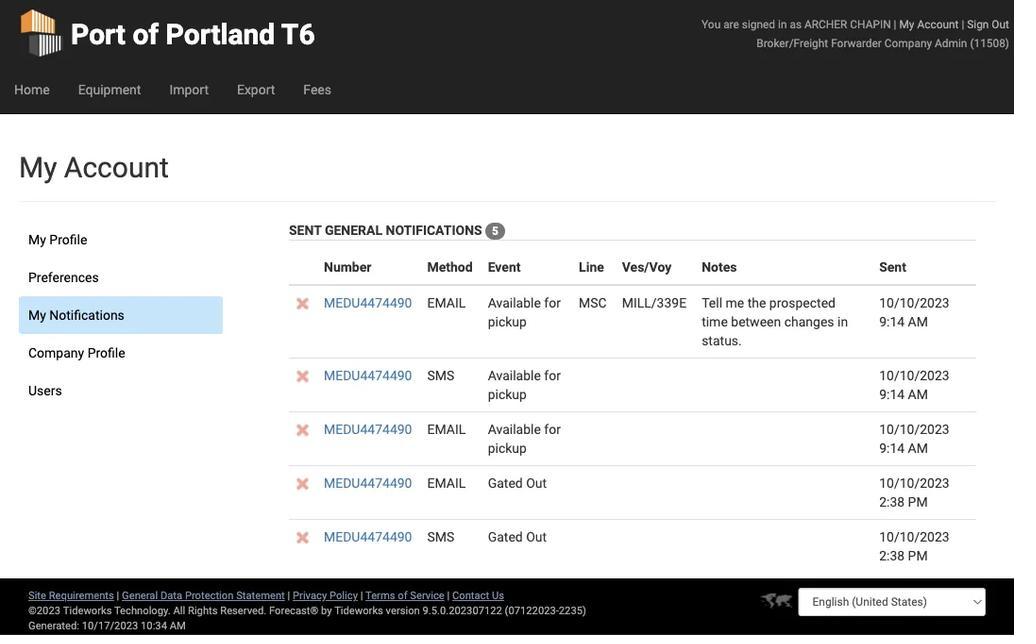 Task type: locate. For each thing, give the bounding box(es) containing it.
0 vertical spatial sms
[[427, 368, 455, 384]]

1 gated out from the top
[[488, 476, 547, 491]]

gated
[[488, 476, 523, 491], [488, 530, 523, 545]]

1 horizontal spatial account
[[918, 17, 959, 31]]

profile down my notifications
[[88, 345, 125, 361]]

1 horizontal spatial in
[[838, 314, 849, 330]]

sms for gated out
[[427, 530, 455, 545]]

my up preferences on the left top of page
[[28, 232, 46, 248]]

general data protection statement link
[[122, 590, 285, 602]]

2 vertical spatial email
[[427, 476, 466, 491]]

home button
[[0, 66, 64, 113]]

pm for email
[[909, 495, 928, 510]]

2 vertical spatial 10/10/2023 9:14 am
[[880, 422, 950, 456]]

2 click to delete image from the top
[[297, 532, 309, 544]]

10/10/2023 9:14 am
[[880, 295, 950, 330], [880, 368, 950, 402], [880, 422, 950, 456]]

gated for email
[[488, 476, 523, 491]]

for for medu4474490 "link" related to 1st click to delete image from the bottom of the page
[[544, 422, 561, 437]]

9:14 for second click to delete image from the bottom of the page's medu4474490 "link"
[[880, 387, 905, 402]]

changes
[[785, 314, 835, 330]]

0 vertical spatial in
[[778, 17, 787, 31]]

1 10/10/2023 2:38 pm from the top
[[880, 476, 950, 510]]

0 vertical spatial available for pickup
[[488, 295, 561, 330]]

1 vertical spatial gated
[[488, 530, 523, 545]]

in inside tell me the prospected time between changes in status.
[[838, 314, 849, 330]]

tell
[[702, 295, 723, 311]]

1 vertical spatial general
[[122, 590, 158, 602]]

account down equipment 'popup button'
[[64, 151, 169, 184]]

out for email
[[526, 476, 547, 491]]

10/17/2023
[[82, 620, 138, 633]]

0 vertical spatial notifications
[[386, 222, 482, 238]]

medu4474490 link for click to delete icon related to email
[[324, 476, 412, 491]]

0 horizontal spatial sent
[[289, 222, 322, 238]]

10/10/2023 9:14 am for 1st click to delete image from the bottom of the page
[[880, 422, 950, 456]]

0 vertical spatial 10/10/2023 9:14 am
[[880, 295, 950, 330]]

(07122023-
[[505, 605, 559, 617]]

10/10/2023 2:38 pm for sms
[[880, 530, 950, 564]]

2 email from the top
[[427, 422, 466, 437]]

1 vertical spatial sms
[[427, 530, 455, 545]]

my for my notifications
[[28, 308, 46, 323]]

of up version
[[398, 590, 408, 602]]

1 horizontal spatial of
[[398, 590, 408, 602]]

9:14 for medu4474490 "link" related to 1st click to delete image from the bottom of the page
[[880, 441, 905, 456]]

medu4474490 link for 3rd click to delete image from the bottom
[[324, 295, 412, 311]]

sms
[[427, 368, 455, 384], [427, 530, 455, 545]]

sent general notifications 5
[[289, 222, 499, 238]]

gated out
[[488, 476, 547, 491], [488, 530, 547, 545]]

0 horizontal spatial company
[[28, 345, 84, 361]]

5 medu4474490 link from the top
[[324, 530, 412, 545]]

between
[[732, 314, 782, 330]]

company up users
[[28, 345, 84, 361]]

1 2:38 from the top
[[880, 495, 905, 510]]

by
[[321, 605, 332, 617]]

general
[[325, 222, 383, 238], [122, 590, 158, 602]]

2 10/10/2023 from the top
[[880, 368, 950, 384]]

are
[[724, 17, 740, 31]]

account inside you are signed in as archer chapin | my account | sign out broker/freight forwarder company admin (11508)
[[918, 17, 959, 31]]

1 vertical spatial sent
[[880, 259, 907, 275]]

me
[[726, 295, 745, 311]]

10/10/2023 9:14 am for 3rd click to delete image from the bottom
[[880, 295, 950, 330]]

2 vertical spatial available for pickup
[[488, 422, 561, 456]]

company
[[885, 36, 933, 50], [28, 345, 84, 361]]

1 vertical spatial email
[[427, 422, 466, 437]]

0 horizontal spatial notifications
[[49, 308, 125, 323]]

service
[[410, 590, 445, 602]]

0 vertical spatial gated out
[[488, 476, 547, 491]]

2 pm from the top
[[909, 548, 928, 564]]

sent
[[289, 222, 322, 238], [880, 259, 907, 275]]

(11508)
[[971, 36, 1010, 50]]

3 medu4474490 link from the top
[[324, 422, 412, 437]]

0 vertical spatial click to delete image
[[297, 298, 309, 310]]

3 email from the top
[[427, 476, 466, 491]]

| up forecast®
[[288, 590, 290, 602]]

2 vertical spatial out
[[526, 530, 547, 545]]

1 vertical spatial gated out
[[488, 530, 547, 545]]

1 horizontal spatial sent
[[880, 259, 907, 275]]

2 gated from the top
[[488, 530, 523, 545]]

0 vertical spatial click to delete image
[[297, 478, 309, 491]]

terms of service link
[[366, 590, 445, 602]]

0 vertical spatial account
[[918, 17, 959, 31]]

5 medu4474490 from the top
[[324, 530, 412, 545]]

my for my account
[[19, 151, 57, 184]]

medu4474490 for second click to delete image from the bottom of the page's medu4474490 "link"
[[324, 368, 412, 384]]

forwarder
[[832, 36, 882, 50]]

available for pickup
[[488, 295, 561, 330], [488, 368, 561, 402], [488, 422, 561, 456]]

company profile
[[28, 345, 125, 361]]

1 vertical spatial click to delete image
[[297, 532, 309, 544]]

2 click to delete image from the top
[[297, 371, 309, 383]]

account up the admin
[[918, 17, 959, 31]]

0 horizontal spatial in
[[778, 17, 787, 31]]

1 10/10/2023 9:14 am from the top
[[880, 295, 950, 330]]

1 vertical spatial available for pickup
[[488, 368, 561, 402]]

1 vertical spatial profile
[[88, 345, 125, 361]]

0 vertical spatial company
[[885, 36, 933, 50]]

1 vertical spatial click to delete image
[[297, 371, 309, 383]]

import
[[169, 82, 209, 97]]

notifications up method
[[386, 222, 482, 238]]

10:34
[[141, 620, 167, 633]]

medu4474490 for medu4474490 "link" related to 1st click to delete image from the bottom of the page
[[324, 422, 412, 437]]

my up my profile
[[19, 151, 57, 184]]

pickup
[[488, 314, 527, 330], [488, 387, 527, 402], [488, 441, 527, 456]]

general up 'technology.' at the bottom of page
[[122, 590, 158, 602]]

0 vertical spatial for
[[544, 295, 561, 311]]

company down my account link
[[885, 36, 933, 50]]

of inside site requirements | general data protection statement | privacy policy | terms of service | contact us ©2023 tideworks technology. all rights reserved. forecast® by tideworks version 9.5.0.202307122 (07122023-2235) generated: 10/17/2023 10:34 am
[[398, 590, 408, 602]]

0 horizontal spatial of
[[133, 17, 159, 51]]

1 vertical spatial of
[[398, 590, 408, 602]]

4 medu4474490 from the top
[[324, 476, 412, 491]]

1 available from the top
[[488, 295, 541, 311]]

1 click to delete image from the top
[[297, 478, 309, 491]]

2 medu4474490 from the top
[[324, 368, 412, 384]]

©2023 tideworks
[[28, 605, 112, 617]]

port of portland t6
[[71, 17, 315, 51]]

1 gated from the top
[[488, 476, 523, 491]]

out
[[992, 17, 1010, 31], [526, 476, 547, 491], [526, 530, 547, 545]]

available
[[488, 295, 541, 311], [488, 368, 541, 384], [488, 422, 541, 437]]

4 medu4474490 link from the top
[[324, 476, 412, 491]]

1 vertical spatial company
[[28, 345, 84, 361]]

0 vertical spatial pickup
[[488, 314, 527, 330]]

5 10/10/2023 from the top
[[880, 530, 950, 545]]

3 9:14 from the top
[[880, 441, 905, 456]]

account
[[918, 17, 959, 31], [64, 151, 169, 184]]

9:14
[[880, 314, 905, 330], [880, 387, 905, 402], [880, 441, 905, 456]]

2 10/10/2023 9:14 am from the top
[[880, 368, 950, 402]]

2:38
[[880, 495, 905, 510], [880, 548, 905, 564]]

1 vertical spatial for
[[544, 368, 561, 384]]

email for click to delete icon related to email
[[427, 476, 466, 491]]

sent for sent general notifications 5
[[289, 222, 322, 238]]

of right the port
[[133, 17, 159, 51]]

3 pickup from the top
[[488, 441, 527, 456]]

email
[[427, 295, 466, 311], [427, 422, 466, 437], [427, 476, 466, 491]]

prospected
[[770, 295, 836, 311]]

2 9:14 from the top
[[880, 387, 905, 402]]

2 available for pickup from the top
[[488, 368, 561, 402]]

1 9:14 from the top
[[880, 314, 905, 330]]

0 vertical spatial pm
[[909, 495, 928, 510]]

profile
[[49, 232, 87, 248], [88, 345, 125, 361]]

medu4474490 for 3rd click to delete image from the bottom's medu4474490 "link"
[[324, 295, 412, 311]]

for for 3rd click to delete image from the bottom's medu4474490 "link"
[[544, 295, 561, 311]]

2 sms from the top
[[427, 530, 455, 545]]

1 vertical spatial 2:38
[[880, 548, 905, 564]]

available for 3rd click to delete image from the bottom's medu4474490 "link"
[[488, 295, 541, 311]]

am for medu4474490 "link" related to 1st click to delete image from the bottom of the page
[[909, 441, 929, 456]]

1 vertical spatial available
[[488, 368, 541, 384]]

2 vertical spatial for
[[544, 422, 561, 437]]

in right changes
[[838, 314, 849, 330]]

1 pickup from the top
[[488, 314, 527, 330]]

1 vertical spatial 10/10/2023 9:14 am
[[880, 368, 950, 402]]

|
[[894, 17, 897, 31], [962, 17, 965, 31], [117, 590, 119, 602], [288, 590, 290, 602], [361, 590, 363, 602], [447, 590, 450, 602]]

1 10/10/2023 from the top
[[880, 295, 950, 311]]

port of portland t6 link
[[19, 0, 315, 66]]

fees button
[[289, 66, 346, 113]]

5
[[492, 225, 499, 238]]

gated out for email
[[488, 476, 547, 491]]

am
[[909, 314, 929, 330], [909, 387, 929, 402], [909, 441, 929, 456], [170, 620, 186, 633]]

2 vertical spatial 9:14
[[880, 441, 905, 456]]

am for second click to delete image from the bottom of the page's medu4474490 "link"
[[909, 387, 929, 402]]

1 vertical spatial 9:14
[[880, 387, 905, 402]]

1 vertical spatial pm
[[909, 548, 928, 564]]

click to delete image
[[297, 298, 309, 310], [297, 371, 309, 383], [297, 424, 309, 437]]

1 pm from the top
[[909, 495, 928, 510]]

available for pickup for medu4474490 "link" related to 1st click to delete image from the bottom of the page
[[488, 422, 561, 456]]

ves/voy
[[622, 259, 672, 275]]

2 medu4474490 link from the top
[[324, 368, 412, 384]]

fees
[[304, 82, 332, 97]]

3 10/10/2023 from the top
[[880, 422, 950, 437]]

3 for from the top
[[544, 422, 561, 437]]

0 vertical spatial 2:38
[[880, 495, 905, 510]]

broker/freight
[[757, 36, 829, 50]]

my for my profile
[[28, 232, 46, 248]]

1 vertical spatial 10/10/2023 2:38 pm
[[880, 530, 950, 564]]

| up 'technology.' at the bottom of page
[[117, 590, 119, 602]]

0 vertical spatial general
[[325, 222, 383, 238]]

1 available for pickup from the top
[[488, 295, 561, 330]]

my profile
[[28, 232, 87, 248]]

1 vertical spatial in
[[838, 314, 849, 330]]

my
[[900, 17, 915, 31], [19, 151, 57, 184], [28, 232, 46, 248], [28, 308, 46, 323]]

site requirements link
[[28, 590, 114, 602]]

medu4474490
[[324, 295, 412, 311], [324, 368, 412, 384], [324, 422, 412, 437], [324, 476, 412, 491], [324, 530, 412, 545]]

0 vertical spatial 10/10/2023 2:38 pm
[[880, 476, 950, 510]]

2 pickup from the top
[[488, 387, 527, 402]]

general up number
[[325, 222, 383, 238]]

1 medu4474490 from the top
[[324, 295, 412, 311]]

0 vertical spatial 9:14
[[880, 314, 905, 330]]

my inside you are signed in as archer chapin | my account | sign out broker/freight forwarder company admin (11508)
[[900, 17, 915, 31]]

notifications up company profile
[[49, 308, 125, 323]]

0 vertical spatial sent
[[289, 222, 322, 238]]

pickup for medu4474490 "link" related to 1st click to delete image from the bottom of the page
[[488, 441, 527, 456]]

available for pickup for second click to delete image from the bottom of the page's medu4474490 "link"
[[488, 368, 561, 402]]

profile up preferences on the left top of page
[[49, 232, 87, 248]]

3 medu4474490 from the top
[[324, 422, 412, 437]]

2:38 for email
[[880, 495, 905, 510]]

in left as
[[778, 17, 787, 31]]

1 for from the top
[[544, 295, 561, 311]]

| left sign
[[962, 17, 965, 31]]

10/10/2023 for 3rd click to delete image from the bottom's medu4474490 "link"
[[880, 295, 950, 311]]

available for medu4474490 "link" related to 1st click to delete image from the bottom of the page
[[488, 422, 541, 437]]

0 horizontal spatial general
[[122, 590, 158, 602]]

2 vertical spatial click to delete image
[[297, 424, 309, 437]]

requirements
[[49, 590, 114, 602]]

1 medu4474490 link from the top
[[324, 295, 412, 311]]

2 gated out from the top
[[488, 530, 547, 545]]

my notifications
[[28, 308, 125, 323]]

2 10/10/2023 2:38 pm from the top
[[880, 530, 950, 564]]

0 horizontal spatial account
[[64, 151, 169, 184]]

0 vertical spatial email
[[427, 295, 466, 311]]

profile for company profile
[[88, 345, 125, 361]]

notifications
[[386, 222, 482, 238], [49, 308, 125, 323]]

the
[[748, 295, 767, 311]]

2 available from the top
[[488, 368, 541, 384]]

1 horizontal spatial company
[[885, 36, 933, 50]]

3 available from the top
[[488, 422, 541, 437]]

10/10/2023 2:38 pm
[[880, 476, 950, 510], [880, 530, 950, 564]]

my right chapin on the right top
[[900, 17, 915, 31]]

3 available for pickup from the top
[[488, 422, 561, 456]]

0 vertical spatial available
[[488, 295, 541, 311]]

mill/339e
[[622, 295, 687, 311]]

| up the 9.5.0.202307122
[[447, 590, 450, 602]]

1 email from the top
[[427, 295, 466, 311]]

policy
[[330, 590, 358, 602]]

for
[[544, 295, 561, 311], [544, 368, 561, 384], [544, 422, 561, 437]]

1 vertical spatial out
[[526, 476, 547, 491]]

1 vertical spatial account
[[64, 151, 169, 184]]

in
[[778, 17, 787, 31], [838, 314, 849, 330]]

2 vertical spatial available
[[488, 422, 541, 437]]

2 2:38 from the top
[[880, 548, 905, 564]]

email for 3rd click to delete image from the bottom
[[427, 295, 466, 311]]

site requirements | general data protection statement | privacy policy | terms of service | contact us ©2023 tideworks technology. all rights reserved. forecast® by tideworks version 9.5.0.202307122 (07122023-2235) generated: 10/17/2023 10:34 am
[[28, 590, 587, 633]]

of
[[133, 17, 159, 51], [398, 590, 408, 602]]

1 vertical spatial pickup
[[488, 387, 527, 402]]

3 10/10/2023 9:14 am from the top
[[880, 422, 950, 456]]

| up tideworks at the bottom left of the page
[[361, 590, 363, 602]]

2235)
[[559, 605, 587, 617]]

as
[[790, 17, 802, 31]]

medu4474490 link
[[324, 295, 412, 311], [324, 368, 412, 384], [324, 422, 412, 437], [324, 476, 412, 491], [324, 530, 412, 545]]

1 sms from the top
[[427, 368, 455, 384]]

2 for from the top
[[544, 368, 561, 384]]

4 10/10/2023 from the top
[[880, 476, 950, 491]]

0 vertical spatial out
[[992, 17, 1010, 31]]

sms for available for pickup
[[427, 368, 455, 384]]

0 vertical spatial profile
[[49, 232, 87, 248]]

tideworks
[[335, 605, 383, 617]]

profile for my profile
[[49, 232, 87, 248]]

click to delete image
[[297, 478, 309, 491], [297, 532, 309, 544]]

2:38 for sms
[[880, 548, 905, 564]]

my down preferences on the left top of page
[[28, 308, 46, 323]]

0 vertical spatial gated
[[488, 476, 523, 491]]

event
[[488, 259, 521, 275]]

2 vertical spatial pickup
[[488, 441, 527, 456]]



Task type: vqa. For each thing, say whether or not it's contained in the screenshot.
Number text field
no



Task type: describe. For each thing, give the bounding box(es) containing it.
privacy policy link
[[293, 590, 358, 602]]

portland
[[166, 17, 275, 51]]

export button
[[223, 66, 289, 113]]

contact us link
[[453, 590, 504, 602]]

9.5.0.202307122
[[423, 605, 502, 617]]

my account
[[19, 151, 169, 184]]

available for pickup for 3rd click to delete image from the bottom's medu4474490 "link"
[[488, 295, 561, 330]]

3 click to delete image from the top
[[297, 424, 309, 437]]

sent for sent
[[880, 259, 907, 275]]

method
[[427, 259, 473, 275]]

pickup for second click to delete image from the bottom of the page's medu4474490 "link"
[[488, 387, 527, 402]]

rights
[[188, 605, 218, 617]]

out inside you are signed in as archer chapin | my account | sign out broker/freight forwarder company admin (11508)
[[992, 17, 1010, 31]]

10/10/2023 for medu4474490 "link" related to 1st click to delete image from the bottom of the page
[[880, 422, 950, 437]]

t6
[[281, 17, 315, 51]]

gated out for sms
[[488, 530, 547, 545]]

out for sms
[[526, 530, 547, 545]]

available for second click to delete image from the bottom of the page's medu4474490 "link"
[[488, 368, 541, 384]]

for for second click to delete image from the bottom of the page's medu4474490 "link"
[[544, 368, 561, 384]]

equipment button
[[64, 66, 155, 113]]

home
[[14, 82, 50, 97]]

all
[[173, 605, 185, 617]]

notes
[[702, 259, 737, 275]]

tell me the prospected time between changes in status.
[[702, 295, 849, 349]]

you
[[702, 17, 721, 31]]

protection
[[185, 590, 234, 602]]

10/10/2023 for second click to delete image from the bottom of the page's medu4474490 "link"
[[880, 368, 950, 384]]

preferences
[[28, 270, 99, 285]]

am inside site requirements | general data protection statement | privacy policy | terms of service | contact us ©2023 tideworks technology. all rights reserved. forecast® by tideworks version 9.5.0.202307122 (07122023-2235) generated: 10/17/2023 10:34 am
[[170, 620, 186, 633]]

technology.
[[114, 605, 171, 617]]

10/10/2023 for medu4474490 "link" related to click to delete icon associated with sms
[[880, 530, 950, 545]]

medu4474490 link for 1st click to delete image from the bottom of the page
[[324, 422, 412, 437]]

general inside site requirements | general data protection statement | privacy policy | terms of service | contact us ©2023 tideworks technology. all rights reserved. forecast® by tideworks version 9.5.0.202307122 (07122023-2235) generated: 10/17/2023 10:34 am
[[122, 590, 158, 602]]

0 vertical spatial of
[[133, 17, 159, 51]]

reserved.
[[220, 605, 267, 617]]

import button
[[155, 66, 223, 113]]

in inside you are signed in as archer chapin | my account | sign out broker/freight forwarder company admin (11508)
[[778, 17, 787, 31]]

generated:
[[28, 620, 79, 633]]

privacy
[[293, 590, 327, 602]]

medu4474490 link for click to delete icon associated with sms
[[324, 530, 412, 545]]

company inside you are signed in as archer chapin | my account | sign out broker/freight forwarder company admin (11508)
[[885, 36, 933, 50]]

time
[[702, 314, 728, 330]]

9:14 for 3rd click to delete image from the bottom's medu4474490 "link"
[[880, 314, 905, 330]]

line
[[579, 259, 604, 275]]

you are signed in as archer chapin | my account | sign out broker/freight forwarder company admin (11508)
[[702, 17, 1010, 50]]

| right chapin on the right top
[[894, 17, 897, 31]]

signed
[[742, 17, 776, 31]]

terms
[[366, 590, 395, 602]]

medu4474490 link for second click to delete image from the bottom of the page
[[324, 368, 412, 384]]

msc
[[579, 295, 607, 311]]

status.
[[702, 333, 742, 349]]

1 click to delete image from the top
[[297, 298, 309, 310]]

pm for sms
[[909, 548, 928, 564]]

statement
[[236, 590, 285, 602]]

port
[[71, 17, 126, 51]]

am for 3rd click to delete image from the bottom's medu4474490 "link"
[[909, 314, 929, 330]]

1 horizontal spatial notifications
[[386, 222, 482, 238]]

users
[[28, 383, 62, 399]]

sign out link
[[968, 17, 1010, 31]]

1 horizontal spatial general
[[325, 222, 383, 238]]

version
[[386, 605, 420, 617]]

us
[[492, 590, 504, 602]]

data
[[161, 590, 182, 602]]

medu4474490 for medu4474490 "link" related to click to delete icon associated with sms
[[324, 530, 412, 545]]

10/10/2023 for medu4474490 "link" for click to delete icon related to email
[[880, 476, 950, 491]]

my account link
[[900, 17, 959, 31]]

gated for sms
[[488, 530, 523, 545]]

admin
[[935, 36, 968, 50]]

sign
[[968, 17, 990, 31]]

10/10/2023 2:38 pm for email
[[880, 476, 950, 510]]

click to delete image for sms
[[297, 532, 309, 544]]

number
[[324, 259, 372, 275]]

1 vertical spatial notifications
[[49, 308, 125, 323]]

export
[[237, 82, 275, 97]]

pickup for 3rd click to delete image from the bottom's medu4474490 "link"
[[488, 314, 527, 330]]

forecast®
[[269, 605, 319, 617]]

contact
[[453, 590, 490, 602]]

equipment
[[78, 82, 141, 97]]

medu4474490 for medu4474490 "link" for click to delete icon related to email
[[324, 476, 412, 491]]

archer
[[805, 17, 848, 31]]

click to delete image for email
[[297, 478, 309, 491]]

10/10/2023 9:14 am for second click to delete image from the bottom of the page
[[880, 368, 950, 402]]

chapin
[[851, 17, 892, 31]]

email for 1st click to delete image from the bottom of the page
[[427, 422, 466, 437]]

site
[[28, 590, 46, 602]]



